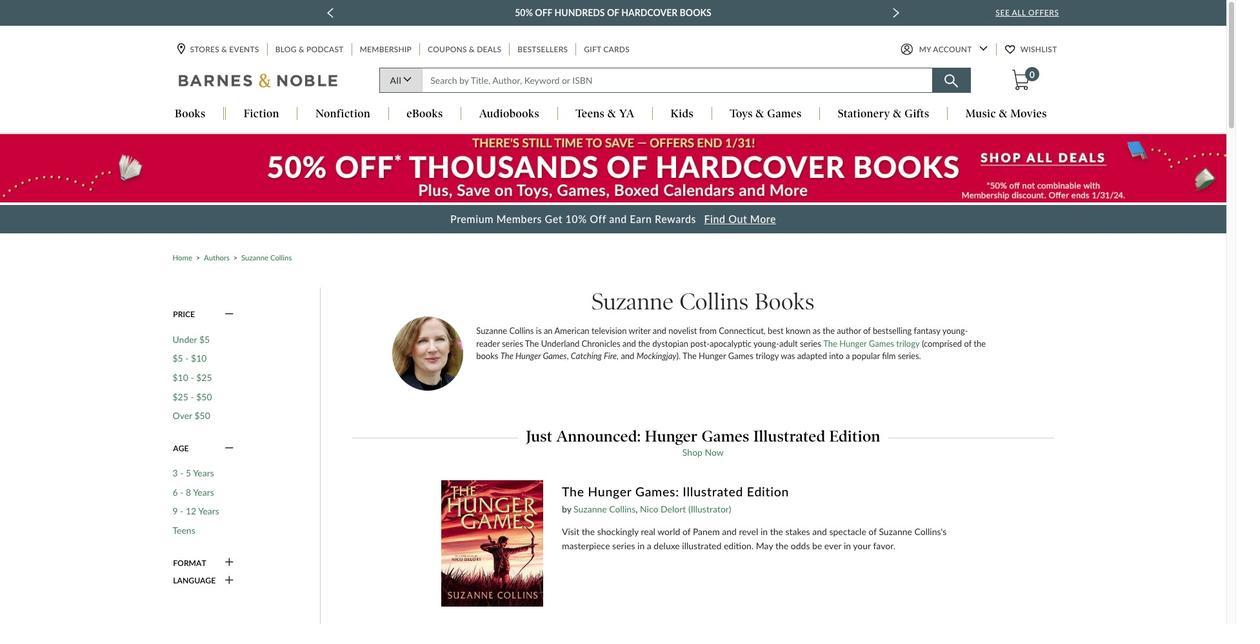 Task type: locate. For each thing, give the bounding box(es) containing it.
the
[[823, 326, 835, 336], [638, 339, 650, 349], [974, 339, 986, 349], [582, 526, 595, 537], [770, 526, 783, 537], [776, 540, 789, 551]]

the for illustrated
[[562, 485, 584, 500]]

was
[[781, 351, 795, 362]]

1 vertical spatial edition
[[747, 485, 789, 500]]

of up the hunger games trilogy 'link'
[[863, 326, 871, 336]]

games inside button
[[767, 107, 802, 120]]

trilogy up series.
[[896, 339, 920, 349]]

nico delort (illustrator) link
[[640, 504, 731, 515]]

0 horizontal spatial in
[[637, 540, 645, 551]]

suzanne collins link right authors link
[[241, 253, 292, 262]]

, inside the hunger games: illustrated edition by suzanne collins , nico delort (illustrator)
[[636, 504, 638, 515]]

and up the edition.
[[722, 526, 737, 537]]

masterpiece
[[562, 540, 610, 551]]

$10 up $10 - $25
[[191, 353, 207, 364]]

out
[[729, 213, 747, 225]]

$50 down $10 - $25 "link"
[[196, 391, 212, 402]]

and right fire,
[[621, 351, 634, 362]]

1 vertical spatial $5
[[173, 353, 183, 364]]

5
[[186, 468, 191, 479]]

, left the nico
[[636, 504, 638, 515]]

collins left 'is'
[[509, 326, 534, 336]]

0 vertical spatial $25
[[196, 372, 212, 383]]

hundreds
[[555, 7, 605, 18]]

podcast
[[306, 45, 344, 55]]

get
[[545, 213, 563, 225]]

the hunger games trilogy link
[[823, 339, 920, 349]]

mockingjay
[[637, 351, 677, 362]]

coupons
[[428, 45, 467, 55]]

plus image down format dropdown button
[[225, 575, 234, 587]]

games down underland
[[543, 351, 567, 362]]

a down real
[[647, 540, 652, 551]]

1 vertical spatial $10
[[173, 372, 188, 383]]

underland
[[541, 339, 580, 349]]

suzanne for suzanne collins
[[241, 253, 268, 262]]

0 horizontal spatial young-
[[754, 339, 779, 349]]

- inside 9 - 12 years link
[[180, 506, 183, 517]]

- up "$25 - $50"
[[191, 372, 194, 383]]

0 horizontal spatial teens
[[173, 525, 195, 536]]

the hunger games: illustrated edition by suzanne collins , nico delort (illustrator)
[[562, 485, 789, 515]]

the right may
[[776, 540, 789, 551]]

0 vertical spatial edition
[[829, 427, 880, 446]]

the up by
[[562, 485, 584, 500]]

10%
[[566, 213, 587, 225]]

$50 right over
[[195, 411, 210, 421]]

shop
[[683, 447, 703, 458]]

0 vertical spatial ,
[[567, 351, 569, 362]]

suzanne
[[241, 253, 268, 262], [592, 288, 674, 316], [476, 326, 507, 336], [574, 504, 607, 515], [879, 526, 912, 537]]

music
[[966, 107, 996, 120]]

plus image for language
[[225, 575, 234, 587]]

suzanne collins
[[241, 253, 292, 262]]

of right world
[[683, 526, 691, 537]]

collins right authors link
[[270, 253, 292, 262]]

games down apocalyptic
[[728, 351, 753, 362]]

cart image
[[1012, 70, 1030, 91]]

years right 5 in the left of the page
[[193, 468, 214, 479]]

0 horizontal spatial $10
[[173, 372, 188, 383]]

- down under
[[185, 353, 189, 364]]

0 horizontal spatial trilogy
[[756, 351, 779, 362]]

0 vertical spatial books
[[680, 7, 711, 18]]

account
[[933, 45, 972, 55]]

young- down best at bottom
[[754, 339, 779, 349]]

6
[[173, 487, 178, 498]]

find
[[704, 213, 726, 225]]

illustrated up (illustrator)
[[683, 485, 743, 500]]

& left deals
[[469, 45, 475, 55]]

plus image up language dropdown button
[[225, 558, 234, 569]]

$5 down under
[[173, 353, 183, 364]]

years
[[193, 468, 214, 479], [193, 487, 214, 498], [198, 506, 219, 517]]

the up may
[[770, 526, 783, 537]]

over
[[173, 411, 192, 421]]

0 horizontal spatial books
[[175, 107, 206, 120]]

- inside $5 - $10 link
[[185, 353, 189, 364]]

$25 up over
[[173, 391, 188, 402]]

hunger down author
[[840, 339, 867, 349]]

fire,
[[604, 351, 619, 362]]

hunger down 'is'
[[515, 351, 541, 362]]

1 horizontal spatial all
[[1012, 8, 1026, 17]]

hunger inside the hunger games: illustrated edition by suzanne collins , nico delort (illustrator)
[[588, 485, 632, 500]]

age button
[[173, 443, 235, 454]]

under $5
[[173, 334, 210, 345]]

1 horizontal spatial $25
[[196, 372, 212, 383]]

games right "toys"
[[767, 107, 802, 120]]

collins for suzanne collins books
[[679, 288, 749, 316]]

1 vertical spatial off
[[590, 213, 606, 225]]

-
[[185, 353, 189, 364], [191, 372, 194, 383], [191, 391, 194, 402], [180, 468, 183, 479], [180, 487, 183, 498], [180, 506, 183, 517]]

series up adapted
[[800, 339, 821, 349]]

games:
[[635, 485, 679, 500]]

games for toys & games
[[767, 107, 802, 120]]

0 vertical spatial a
[[846, 351, 850, 362]]

shop now link
[[683, 447, 724, 458]]

over $50
[[173, 411, 210, 421]]

$5 right under
[[199, 334, 210, 345]]

0 vertical spatial $50
[[196, 391, 212, 402]]

0 horizontal spatial suzanne collins link
[[241, 253, 292, 262]]

stationery & gifts button
[[820, 107, 947, 122]]

1 horizontal spatial ,
[[636, 504, 638, 515]]

9 - 12 years link
[[173, 506, 219, 517]]

nonfiction
[[315, 107, 370, 120]]

$10 - $25 link
[[173, 372, 212, 384]]

1 vertical spatial plus image
[[225, 575, 234, 587]]

1 plus image from the top
[[225, 558, 234, 569]]

0 vertical spatial plus image
[[225, 558, 234, 569]]

illustrated inside just announced: hunger games illustrated edition shop now
[[753, 427, 825, 446]]

- right '9'
[[180, 506, 183, 517]]

1 vertical spatial $25
[[173, 391, 188, 402]]

0 vertical spatial $10
[[191, 353, 207, 364]]

1 vertical spatial trilogy
[[756, 351, 779, 362]]

the down 'is'
[[525, 339, 539, 349]]

1 vertical spatial years
[[193, 487, 214, 498]]

hardcover
[[621, 7, 678, 18]]

1 horizontal spatial off
[[590, 213, 606, 225]]

- inside '$25 - $50' link
[[191, 391, 194, 402]]

suzanne inside suzanne collins is an american television writer and novelist from connecticut, best known as the author of bestselling fantasy young- reader series the underland chronicles and the dystopian post-apocalyptic young-adult series
[[476, 326, 507, 336]]

0 horizontal spatial all
[[390, 75, 401, 86]]

the right books
[[501, 351, 514, 362]]

- for 6
[[180, 487, 183, 498]]

post-
[[690, 339, 710, 349]]

now
[[705, 447, 724, 458]]

teens for teens link
[[173, 525, 195, 536]]

None field
[[422, 68, 933, 93]]

- for 9
[[180, 506, 183, 517]]

1 vertical spatial illustrated
[[683, 485, 743, 500]]

in down spectacle
[[844, 540, 851, 551]]

kids
[[671, 107, 694, 120]]

1 horizontal spatial suzanne collins link
[[574, 504, 636, 515]]

0 horizontal spatial off
[[535, 7, 552, 18]]

collins up "from"
[[679, 288, 749, 316]]

and up dystopian
[[653, 326, 666, 336]]

(comprised
[[922, 339, 962, 349]]

the right as
[[823, 326, 835, 336]]

& for stationery
[[893, 107, 902, 120]]

edition inside the hunger games: illustrated edition by suzanne collins , nico delort (illustrator)
[[747, 485, 789, 500]]

in down real
[[637, 540, 645, 551]]

1 horizontal spatial trilogy
[[896, 339, 920, 349]]

ya
[[619, 107, 635, 120]]

off inside suzanne collins books "main content"
[[590, 213, 606, 225]]

suzanne up favor.
[[879, 526, 912, 537]]

suzanne up reader
[[476, 326, 507, 336]]

$25 inside "link"
[[196, 372, 212, 383]]

& right music
[[999, 107, 1008, 120]]

,
[[567, 351, 569, 362], [636, 504, 638, 515]]

0 vertical spatial teens
[[576, 107, 605, 120]]

games up now
[[702, 427, 749, 446]]

& left gifts
[[893, 107, 902, 120]]

of
[[607, 7, 619, 18], [863, 326, 871, 336], [964, 339, 972, 349], [683, 526, 691, 537], [869, 526, 877, 537]]

teens inside button
[[576, 107, 605, 120]]

1 horizontal spatial edition
[[829, 427, 880, 446]]

- for 3
[[180, 468, 183, 479]]

& for blog
[[299, 45, 304, 55]]

off right 50%
[[535, 7, 552, 18]]

years for 3 - 5 years
[[193, 468, 214, 479]]

9
[[173, 506, 178, 517]]

author
[[837, 326, 861, 336]]

hunger up the shockingly
[[588, 485, 632, 500]]

all right see
[[1012, 8, 1026, 17]]

a
[[846, 351, 850, 362], [647, 540, 652, 551]]

hunger
[[840, 339, 867, 349], [515, 351, 541, 362], [699, 351, 726, 362], [645, 427, 698, 446], [588, 485, 632, 500]]

the for trilogy
[[823, 339, 837, 349]]

1 vertical spatial suzanne collins link
[[574, 504, 636, 515]]

stationery
[[838, 107, 890, 120]]

, down underland
[[567, 351, 569, 362]]

suzanne collins books
[[592, 288, 815, 316]]

membership link
[[358, 44, 413, 56]]

a right into at the right of page
[[846, 351, 850, 362]]

& right blog
[[299, 45, 304, 55]]

1 horizontal spatial series
[[612, 540, 635, 551]]

1 horizontal spatial illustrated
[[753, 427, 825, 446]]

premium
[[450, 213, 494, 225]]

- for $10
[[191, 372, 194, 383]]

& right stores
[[221, 45, 227, 55]]

3 - 5 years link
[[173, 468, 214, 479]]

age
[[173, 444, 189, 454]]

an
[[544, 326, 553, 336]]

- down $10 - $25 "link"
[[191, 391, 194, 402]]

just announced: hunger games illustrated edition shop now
[[526, 427, 880, 458]]

suzanne right authors link
[[241, 253, 268, 262]]

minus image
[[225, 309, 234, 321]]

years for 9 - 12 years
[[198, 506, 219, 517]]

- inside $10 - $25 "link"
[[191, 372, 194, 383]]

series right reader
[[502, 339, 523, 349]]

wishlist
[[1020, 45, 1057, 55]]

the
[[525, 339, 539, 349], [823, 339, 837, 349], [501, 351, 514, 362], [683, 351, 697, 362], [562, 485, 584, 500]]

the down writer
[[638, 339, 650, 349]]

3
[[173, 468, 178, 479]]

hunger for illustrated
[[588, 485, 632, 500]]

1 vertical spatial a
[[647, 540, 652, 551]]

plus image for format
[[225, 558, 234, 569]]

search image
[[945, 74, 958, 88]]

2 vertical spatial books
[[755, 288, 815, 316]]

trilogy
[[896, 339, 920, 349], [756, 351, 779, 362]]

- inside 6 - 8 years link
[[180, 487, 183, 498]]

games
[[767, 107, 802, 120], [869, 339, 894, 349], [543, 351, 567, 362], [728, 351, 753, 362], [702, 427, 749, 446]]

fiction
[[244, 107, 279, 120]]

- inside 3 - 5 years link
[[180, 468, 183, 479]]

wishlist link
[[1005, 44, 1058, 56]]

- right 6
[[180, 487, 183, 498]]

all down membership link
[[390, 75, 401, 86]]

0 horizontal spatial edition
[[747, 485, 789, 500]]

& for stores
[[221, 45, 227, 55]]

trilogy left was on the bottom right of the page
[[756, 351, 779, 362]]

previous slide / item image
[[327, 8, 333, 18]]

hunger down the post-
[[699, 351, 726, 362]]

2 horizontal spatial books
[[755, 288, 815, 316]]

- for $5
[[185, 353, 189, 364]]

home link
[[173, 253, 192, 262]]

format button
[[173, 558, 235, 569]]

home
[[173, 253, 192, 262]]

teens inside suzanne collins books "main content"
[[173, 525, 195, 536]]

$10 down $5 - $10 link
[[173, 372, 188, 383]]

of right (comprised
[[964, 339, 972, 349]]

& left 'ya' on the top of the page
[[608, 107, 616, 120]]

0 horizontal spatial $25
[[173, 391, 188, 402]]

& for coupons
[[469, 45, 475, 55]]

2 plus image from the top
[[225, 575, 234, 587]]

the inside (comprised of the books
[[974, 339, 986, 349]]

suzanne inside the hunger games: illustrated edition by suzanne collins , nico delort (illustrator)
[[574, 504, 607, 515]]

0 vertical spatial years
[[193, 468, 214, 479]]

in up may
[[761, 526, 768, 537]]

hunger up shop
[[645, 427, 698, 446]]

0 vertical spatial suzanne collins link
[[241, 253, 292, 262]]

hunger for ,
[[515, 351, 541, 362]]

0 horizontal spatial a
[[647, 540, 652, 551]]

popular
[[852, 351, 880, 362]]

& right "toys"
[[756, 107, 764, 120]]

- left 5 in the left of the page
[[180, 468, 183, 479]]

0 vertical spatial off
[[535, 7, 552, 18]]

collins inside suzanne collins is an american television writer and novelist from connecticut, best known as the author of bestselling fantasy young- reader series the underland chronicles and the dystopian post-apocalyptic young-adult series
[[509, 326, 534, 336]]

plus image
[[225, 558, 234, 569], [225, 575, 234, 587]]

collins up the shockingly
[[609, 504, 636, 515]]

stakes
[[785, 526, 810, 537]]

1 horizontal spatial young-
[[942, 326, 968, 336]]

coupons & deals link
[[427, 44, 503, 56]]

of up your
[[869, 526, 877, 537]]

years right 8
[[193, 487, 214, 498]]

off right the '10%' at the left
[[590, 213, 606, 225]]

see all offers link
[[996, 8, 1059, 17]]

2 vertical spatial years
[[198, 506, 219, 517]]

1 horizontal spatial in
[[761, 526, 768, 537]]

1 vertical spatial teens
[[173, 525, 195, 536]]

the hunger games trilogy
[[823, 339, 920, 349]]

1 horizontal spatial $5
[[199, 334, 210, 345]]

1 horizontal spatial books
[[680, 7, 711, 18]]

a inside visit the shockingly real world of panem and revel in the stakes and spectacle of suzanne collins's masterpiece series in a deluxe illustrated edition. may the odds be ever in your favor.
[[647, 540, 652, 551]]

hunger inside just announced: hunger games illustrated edition shop now
[[645, 427, 698, 446]]

down arrow image
[[979, 46, 988, 51]]

the inside the hunger games: illustrated edition by suzanne collins , nico delort (illustrator)
[[562, 485, 584, 500]]

& for music
[[999, 107, 1008, 120]]

teens left 'ya' on the top of the page
[[576, 107, 605, 120]]

2 horizontal spatial in
[[844, 540, 851, 551]]

logo image
[[178, 73, 338, 91]]

series down the shockingly
[[612, 540, 635, 551]]

games for the hunger games , catching fire, and mockingjay ). the hunger games trilogy was adapted into a popular film series.
[[543, 351, 567, 362]]

games up film
[[869, 339, 894, 349]]

0 vertical spatial illustrated
[[753, 427, 825, 446]]

teens down 12
[[173, 525, 195, 536]]

chronicles
[[582, 339, 620, 349]]

illustrated up 'the hunger games: illustrated edition' link
[[753, 427, 825, 446]]

1 vertical spatial books
[[175, 107, 206, 120]]

young- up (comprised
[[942, 326, 968, 336]]

suzanne up writer
[[592, 288, 674, 316]]

suzanne right by
[[574, 504, 607, 515]]

1 horizontal spatial teens
[[576, 107, 605, 120]]

adapted
[[797, 351, 827, 362]]

suzanne collins link up the shockingly
[[574, 504, 636, 515]]

stores & events link
[[177, 44, 260, 56]]

the right (comprised
[[974, 339, 986, 349]]

0 vertical spatial $5
[[199, 334, 210, 345]]

the up into at the right of page
[[823, 339, 837, 349]]

authors
[[204, 253, 230, 262]]

of inside (comprised of the books
[[964, 339, 972, 349]]

by
[[562, 504, 571, 515]]

0
[[1030, 69, 1035, 80]]

1 horizontal spatial a
[[846, 351, 850, 362]]

collins inside the hunger games: illustrated edition by suzanne collins , nico delort (illustrator)
[[609, 504, 636, 515]]

0 vertical spatial all
[[1012, 8, 1026, 17]]

0 horizontal spatial illustrated
[[683, 485, 743, 500]]

teens & ya button
[[558, 107, 652, 122]]

$25 up "$25 - $50"
[[196, 372, 212, 383]]

years right 12
[[198, 506, 219, 517]]

1 vertical spatial ,
[[636, 504, 638, 515]]

and left earn
[[609, 213, 627, 225]]



Task type: describe. For each thing, give the bounding box(es) containing it.
teens link
[[173, 525, 195, 537]]

all link
[[379, 68, 422, 93]]

odds
[[791, 540, 810, 551]]

teens for teens & ya
[[576, 107, 605, 120]]

& for teens
[[608, 107, 616, 120]]

50% off hundreds of hardcover books link
[[515, 5, 711, 21]]

language
[[173, 576, 216, 586]]

more
[[750, 213, 776, 225]]

suzanne for suzanne collins is an american television writer and novelist from connecticut, best known as the author of bestselling fantasy young- reader series the underland chronicles and the dystopian post-apocalyptic young-adult series
[[476, 326, 507, 336]]

books inside suzanne collins books "main content"
[[755, 288, 815, 316]]

).
[[677, 351, 681, 362]]

50% off thousans of hardcover books, plus, save on toys, games, boxed calendars and more image
[[0, 135, 1227, 203]]

suzanne collins books main content
[[0, 134, 1227, 625]]

under $5 link
[[173, 334, 210, 345]]

catching
[[571, 351, 602, 362]]

the inside suzanne collins is an american television writer and novelist from connecticut, best known as the author of bestselling fantasy young- reader series the underland chronicles and the dystopian post-apocalyptic young-adult series
[[525, 339, 539, 349]]

stationery & gifts
[[838, 107, 929, 120]]

film
[[882, 351, 896, 362]]

12
[[186, 506, 196, 517]]

hunger for trilogy
[[840, 339, 867, 349]]

deals
[[477, 45, 502, 55]]

apocalyptic
[[710, 339, 752, 349]]

spectacle
[[829, 526, 866, 537]]

0 vertical spatial young-
[[942, 326, 968, 336]]

best
[[768, 326, 784, 336]]

books inside the 50% off hundreds of hardcover books link
[[680, 7, 711, 18]]

50% off hundreds of hardcover books
[[515, 7, 711, 18]]

bestsellers link
[[516, 44, 569, 56]]

language button
[[173, 575, 235, 587]]

events
[[229, 45, 259, 55]]

$10 inside "link"
[[173, 372, 188, 383]]

american
[[555, 326, 589, 336]]

authors link
[[204, 253, 230, 262]]

visit
[[562, 526, 580, 537]]

user image
[[900, 44, 913, 56]]

$25 - $50 link
[[173, 391, 212, 403]]

blog & podcast link
[[274, 44, 345, 56]]

collins's
[[915, 526, 947, 537]]

format
[[173, 559, 206, 568]]

$5 - $10
[[173, 353, 207, 364]]

gifts
[[905, 107, 929, 120]]

stores
[[190, 45, 219, 55]]

the up masterpiece
[[582, 526, 595, 537]]

6 - 8 years
[[173, 487, 214, 498]]

years for 6 - 8 years
[[193, 487, 214, 498]]

the right ).
[[683, 351, 697, 362]]

visit the shockingly real world of panem and revel in the stakes and spectacle of suzanne collins's masterpiece series in a deluxe illustrated edition. may the odds be ever in your favor.
[[562, 526, 947, 551]]

and up the be
[[812, 526, 827, 537]]

0 horizontal spatial series
[[502, 339, 523, 349]]

fantasy
[[914, 326, 940, 336]]

fiction button
[[226, 107, 297, 122]]

nico
[[640, 504, 658, 515]]

and down writer
[[623, 339, 636, 349]]

collins for suzanne collins
[[270, 253, 292, 262]]

books button
[[157, 107, 223, 122]]

blog & podcast
[[275, 45, 344, 55]]

$5 - $10 link
[[173, 353, 207, 364]]

minus image
[[225, 443, 234, 454]]

the hunger games , catching fire, and mockingjay ). the hunger games trilogy was adapted into a popular film series.
[[501, 351, 921, 362]]

real
[[641, 526, 655, 537]]

movies
[[1011, 107, 1047, 120]]

1 vertical spatial all
[[390, 75, 401, 86]]

cards
[[603, 45, 630, 55]]

favor.
[[873, 540, 896, 551]]

- for $25
[[191, 391, 194, 402]]

price button
[[173, 309, 235, 321]]

music & movies
[[966, 107, 1047, 120]]

0 vertical spatial trilogy
[[896, 339, 920, 349]]

9 - 12 years
[[173, 506, 219, 517]]

0 button
[[1011, 67, 1039, 91]]

music & movies button
[[948, 107, 1065, 122]]

0 horizontal spatial $5
[[173, 353, 183, 364]]

series.
[[898, 351, 921, 362]]

50%
[[515, 7, 533, 18]]

nonfiction button
[[298, 107, 388, 122]]

stores & events
[[190, 45, 259, 55]]

& for toys
[[756, 107, 764, 120]]

2 horizontal spatial series
[[800, 339, 821, 349]]

1 vertical spatial $50
[[195, 411, 210, 421]]

membership
[[360, 45, 412, 55]]

gift cards
[[584, 45, 630, 55]]

price
[[173, 310, 195, 320]]

kids button
[[653, 107, 712, 122]]

illustrated
[[682, 540, 722, 551]]

illustrated inside the hunger games: illustrated edition by suzanne collins , nico delort (illustrator)
[[683, 485, 743, 500]]

world
[[658, 526, 680, 537]]

is
[[536, 326, 542, 336]]

8
[[186, 487, 191, 498]]

adult
[[779, 339, 798, 349]]

just
[[526, 427, 553, 446]]

1 horizontal spatial $10
[[191, 353, 207, 364]]

my
[[919, 45, 931, 55]]

games inside just announced: hunger games illustrated edition shop now
[[702, 427, 749, 446]]

members
[[496, 213, 542, 225]]

from
[[699, 326, 717, 336]]

audiobooks
[[479, 107, 539, 120]]

over $50 link
[[173, 411, 210, 422]]

of inside suzanne collins is an american television writer and novelist from connecticut, best known as the author of bestselling fantasy young- reader series the underland chronicles and the dystopian post-apocalyptic young-adult series
[[863, 326, 871, 336]]

0 horizontal spatial ,
[[567, 351, 569, 362]]

books inside books button
[[175, 107, 206, 120]]

Search by Title, Author, Keyword or ISBN text field
[[422, 68, 933, 93]]

earn
[[630, 213, 652, 225]]

edition inside just announced: hunger games illustrated edition shop now
[[829, 427, 880, 446]]

next slide / item image
[[893, 8, 900, 18]]

suzanne inside visit the shockingly real world of panem and revel in the stakes and spectacle of suzanne collins's masterpiece series in a deluxe illustrated edition. may the odds be ever in your favor.
[[879, 526, 912, 537]]

coupons & deals
[[428, 45, 502, 55]]

series inside visit the shockingly real world of panem and revel in the stakes and spectacle of suzanne collins's masterpiece series in a deluxe illustrated edition. may the odds be ever in your favor.
[[612, 540, 635, 551]]

of right hundreds
[[607, 7, 619, 18]]

be
[[812, 540, 822, 551]]

1 vertical spatial young-
[[754, 339, 779, 349]]

revel
[[739, 526, 758, 537]]

the for ,
[[501, 351, 514, 362]]

the hunger games: illustrated edition image
[[441, 481, 543, 607]]

suzanne for suzanne collins books
[[592, 288, 674, 316]]

collins for suzanne collins is an american television writer and novelist from connecticut, best known as the author of bestselling fantasy young- reader series the underland chronicles and the dystopian post-apocalyptic young-adult series
[[509, 326, 534, 336]]

deluxe
[[654, 540, 680, 551]]

(comprised of the books
[[476, 339, 986, 362]]

edition.
[[724, 540, 754, 551]]

ebooks
[[407, 107, 443, 120]]

reader
[[476, 339, 500, 349]]

games for the hunger games trilogy
[[869, 339, 894, 349]]



Task type: vqa. For each thing, say whether or not it's contained in the screenshot.
(INTRODUCTION)
no



